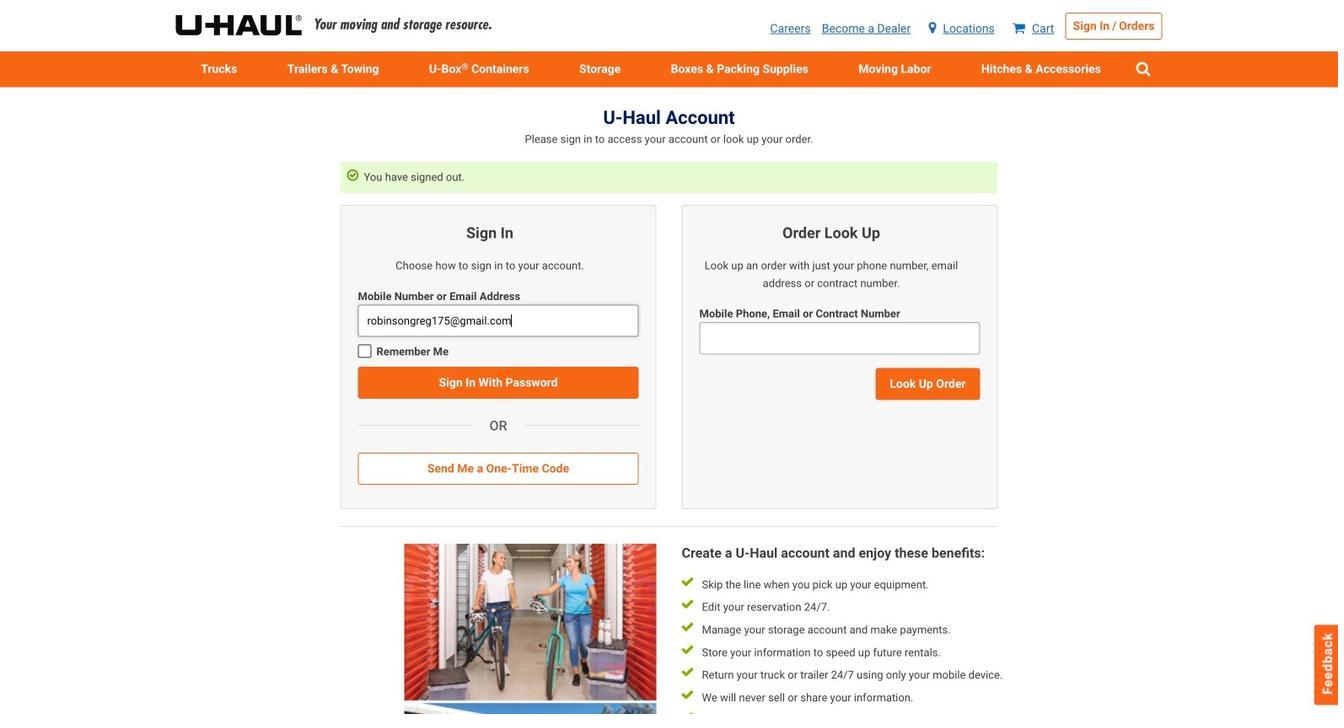 Task type: describe. For each thing, give the bounding box(es) containing it.
3 menu item from the left
[[554, 51, 646, 87]]

2 menu item from the left
[[262, 51, 404, 87]]

4 menu item from the left
[[646, 51, 834, 87]]

5 menu item from the left
[[834, 51, 956, 87]]

6 menu item from the left
[[956, 51, 1126, 87]]



Task type: locate. For each thing, give the bounding box(es) containing it.
section
[[163, 544, 1175, 714]]

menu
[[176, 51, 1162, 87]]

banner
[[0, 0, 1338, 87]]

None text field
[[358, 305, 639, 337]]

people loading and unloading items at a u-haul self-storage facility image
[[404, 544, 656, 714]]

menu item
[[176, 51, 262, 87], [262, 51, 404, 87], [554, 51, 646, 87], [646, 51, 834, 87], [834, 51, 956, 87], [956, 51, 1126, 87]]

None text field
[[699, 322, 980, 354]]

1 menu item from the left
[[176, 51, 262, 87]]



Task type: vqa. For each thing, say whether or not it's contained in the screenshot.
1st U-Haul Moving Labor Icon from right
no



